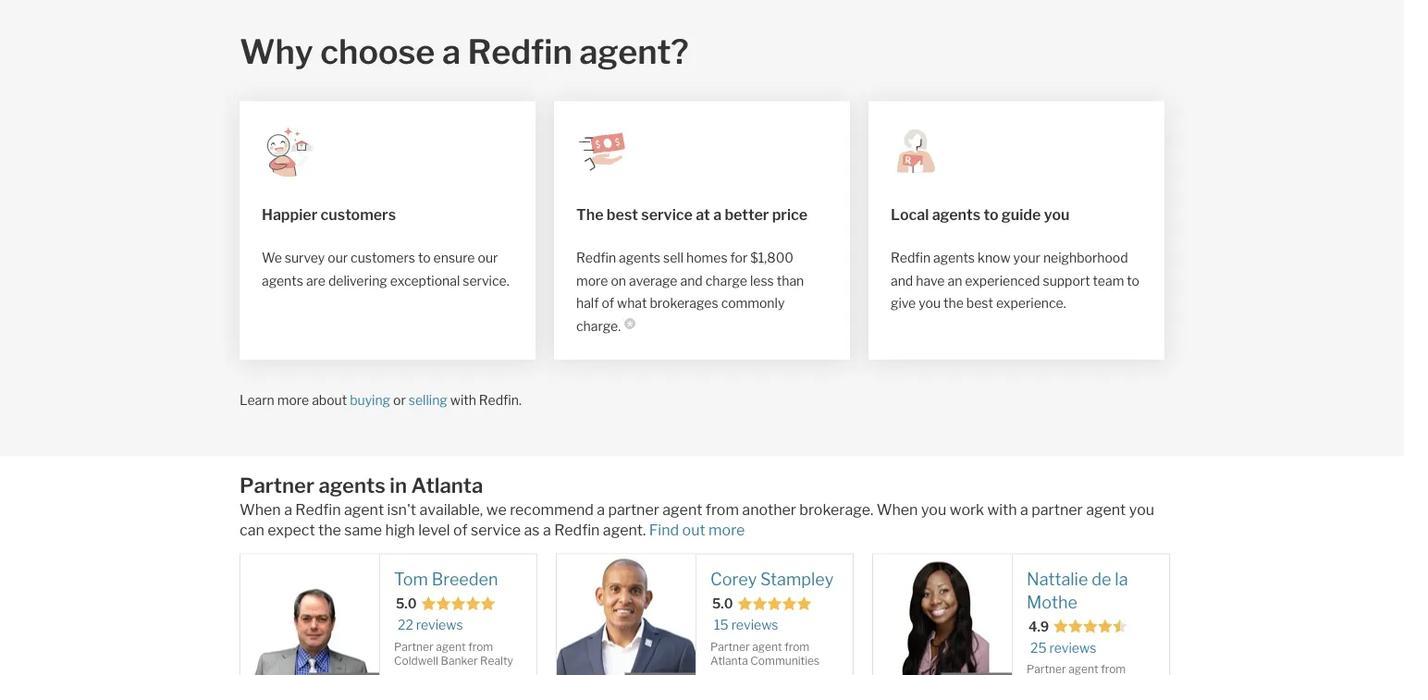 Task type: vqa. For each thing, say whether or not it's contained in the screenshot.
LOCATION & PRICE SETTINGS
no



Task type: describe. For each thing, give the bounding box(es) containing it.
stampley
[[761, 570, 834, 590]]

1 when from the left
[[240, 502, 281, 520]]

expect
[[268, 522, 315, 540]]

half
[[577, 296, 599, 312]]

or
[[393, 393, 406, 409]]

brokerage.
[[800, 502, 874, 520]]

agent for 22 reviews partner agent from coldwell banker realty
[[436, 641, 466, 654]]

agent up out
[[663, 502, 703, 520]]

choose
[[320, 31, 435, 72]]

25 reviews
[[1031, 641, 1097, 657]]

22 reviews link
[[398, 617, 463, 635]]

service inside when a redfin agent isn't available, we recommend a partner agent from another brokerage. when you work with a partner agent you can expect the same high level of service as a redfin agent.
[[471, 522, 521, 540]]

selling
[[409, 393, 448, 409]]

a right as
[[543, 522, 551, 540]]

in
[[390, 473, 407, 498]]

exceptional
[[390, 273, 460, 289]]

redfin agents know your neighborhood and have an experienced support team to give you the best experience.
[[891, 251, 1140, 312]]

agent up de
[[1087, 502, 1126, 520]]

why
[[240, 31, 314, 72]]

15 reviews link
[[714, 617, 779, 635]]

corey stampley 5.0
[[711, 570, 834, 612]]

from for corey stampley
[[785, 641, 810, 654]]

15 reviews partner agent from atlanta communities
[[711, 618, 820, 668]]

when a redfin agent isn't available, we recommend a partner agent from another brokerage. when you work with a partner agent you can expect the same high level of service as a redfin agent.
[[240, 502, 1155, 540]]

and inside redfin agents know your neighborhood and have an experienced support team to give you the best experience.
[[891, 273, 914, 289]]

a right work
[[1021, 502, 1029, 520]]

rating 5 out of 5 element for breeden
[[422, 597, 496, 615]]

tom breeden link
[[394, 569, 523, 592]]

breeden
[[432, 570, 498, 590]]

0 horizontal spatial more
[[277, 393, 309, 409]]

out
[[683, 522, 706, 540]]

redfin.
[[479, 393, 522, 409]]

to inside we survey our customers to ensure our agents are delivering exceptional service.
[[418, 251, 431, 267]]

homes
[[687, 251, 728, 267]]

redfin inside "redfin agents sell homes for $1,800 more on average and charge less than half of what brokerages commonly charge."
[[577, 251, 616, 267]]

22 reviews partner agent from coldwell banker realty
[[394, 618, 513, 668]]

average
[[629, 273, 678, 289]]

learn more about buying or selling with redfin.
[[240, 393, 522, 409]]

can
[[240, 522, 264, 540]]

neighborhood
[[1044, 251, 1129, 267]]

rating 5 out of 5 element for stampley
[[738, 597, 812, 615]]

support
[[1043, 273, 1091, 289]]

agents for know
[[934, 251, 975, 267]]

0 horizontal spatial partner
[[240, 473, 315, 498]]

know
[[978, 251, 1011, 267]]

we
[[486, 502, 507, 520]]

experienced
[[965, 273, 1041, 289]]

buying
[[350, 393, 391, 409]]

than
[[777, 273, 804, 289]]

0 horizontal spatial atlanta
[[411, 473, 483, 498]]

0 horizontal spatial best
[[607, 206, 638, 224]]

atlanta real estate agent tom breeden image
[[241, 555, 379, 676]]

find
[[649, 522, 679, 540]]

atlanta real estate agent nattalie de la mothe image
[[874, 555, 1012, 676]]

price
[[772, 206, 808, 224]]

nattalie de la mothe link
[[1027, 569, 1156, 615]]

tom
[[394, 570, 428, 590]]

charge
[[706, 273, 748, 289]]

25
[[1031, 641, 1047, 657]]

as
[[524, 522, 540, 540]]

high
[[385, 522, 415, 540]]

$1,800
[[751, 251, 794, 267]]

tom breeden 5.0
[[394, 570, 498, 612]]

partner for tom
[[394, 641, 434, 654]]

corey
[[711, 570, 757, 590]]

delivering
[[328, 273, 388, 289]]

happier
[[262, 206, 318, 224]]

guide
[[1002, 206, 1041, 224]]

commonly
[[721, 296, 785, 312]]

a right the at
[[714, 206, 722, 224]]

give
[[891, 296, 916, 312]]

we
[[262, 251, 282, 267]]

same
[[345, 522, 382, 540]]

agent.
[[603, 522, 646, 540]]

rating 4.9 out of 5 element
[[1054, 620, 1128, 638]]

level
[[418, 522, 450, 540]]

la
[[1115, 570, 1128, 590]]

you inside redfin agents know your neighborhood and have an experienced support team to give you the best experience.
[[919, 296, 941, 312]]

less
[[750, 273, 774, 289]]

what
[[617, 296, 647, 312]]

5.0 for tom breeden
[[396, 597, 417, 612]]

find out more
[[649, 522, 745, 540]]

experience.
[[997, 296, 1067, 312]]

5.0 for corey stampley
[[713, 597, 733, 612]]

best inside redfin agents know your neighborhood and have an experienced support team to give you the best experience.
[[967, 296, 994, 312]]

we survey our customers to ensure our agents are delivering exceptional service.
[[262, 251, 510, 289]]

25 reviews link
[[1031, 640, 1097, 658]]

sell
[[663, 251, 684, 267]]

1 partner from the left
[[608, 502, 660, 520]]

2 our from the left
[[478, 251, 498, 267]]

agent?
[[580, 31, 689, 72]]

from inside when a redfin agent isn't available, we recommend a partner agent from another brokerage. when you work with a partner agent you can expect the same high level of service as a redfin agent.
[[706, 502, 739, 520]]

atlanta inside 15 reviews partner agent from atlanta communities
[[711, 655, 748, 668]]

local agents to guide you
[[891, 206, 1070, 224]]

reviews for breeden
[[416, 618, 463, 634]]

about
[[312, 393, 347, 409]]

why choose a redfin agent?
[[240, 31, 689, 72]]

22
[[398, 618, 413, 634]]

redfin agents sell homes for $1,800 more on average and charge less than half of what brokerages commonly charge.
[[577, 251, 804, 335]]

agent for 15 reviews partner agent from atlanta communities
[[753, 641, 782, 654]]



Task type: locate. For each thing, give the bounding box(es) containing it.
our
[[328, 251, 348, 267], [478, 251, 498, 267]]

partner up agent.
[[608, 502, 660, 520]]

1 horizontal spatial best
[[967, 296, 994, 312]]

0 vertical spatial to
[[984, 206, 999, 224]]

survey
[[285, 251, 325, 267]]

partner up the nattalie
[[1032, 502, 1083, 520]]

recommend
[[510, 502, 594, 520]]

5.0 up 15
[[713, 597, 733, 612]]

0 horizontal spatial to
[[418, 251, 431, 267]]

ensure
[[434, 251, 475, 267]]

1 horizontal spatial service
[[642, 206, 693, 224]]

5.0
[[396, 597, 417, 612], [713, 597, 733, 612]]

agents for in
[[319, 473, 386, 498]]

0 vertical spatial service
[[642, 206, 693, 224]]

1 horizontal spatial atlanta
[[711, 655, 748, 668]]

1 vertical spatial atlanta
[[711, 655, 748, 668]]

agents inside "redfin agents sell homes for $1,800 more on average and charge less than half of what brokerages commonly charge."
[[619, 251, 661, 267]]

2 partner from the left
[[1032, 502, 1083, 520]]

more
[[577, 273, 608, 289], [277, 393, 309, 409], [709, 522, 745, 540]]

2 horizontal spatial to
[[1127, 273, 1140, 289]]

customers up we survey our customers to ensure our agents are delivering exceptional service.
[[321, 206, 396, 224]]

customers inside we survey our customers to ensure our agents are delivering exceptional service.
[[351, 251, 415, 267]]

another
[[742, 502, 797, 520]]

from up realty
[[468, 641, 493, 654]]

0 vertical spatial with
[[450, 393, 476, 409]]

1 horizontal spatial rating 5 out of 5 element
[[738, 597, 812, 615]]

when up can
[[240, 502, 281, 520]]

from
[[706, 502, 739, 520], [468, 641, 493, 654], [785, 641, 810, 654]]

nattalie de la mothe 4.9
[[1027, 570, 1128, 635]]

your
[[1014, 251, 1041, 267]]

when right brokerage.
[[877, 502, 918, 520]]

1 vertical spatial customers
[[351, 251, 415, 267]]

the left same
[[318, 522, 341, 540]]

you
[[1044, 206, 1070, 224], [919, 296, 941, 312], [922, 502, 947, 520], [1130, 502, 1155, 520]]

1 horizontal spatial reviews
[[732, 618, 779, 634]]

agent for when a redfin agent isn't available, we recommend a partner agent from another brokerage. when you work with a partner agent you can expect the same high level of service as a redfin agent.
[[344, 502, 384, 520]]

reviews inside 15 reviews partner agent from atlanta communities
[[732, 618, 779, 634]]

agent inside 15 reviews partner agent from atlanta communities
[[753, 641, 782, 654]]

the inside when a redfin agent isn't available, we recommend a partner agent from another brokerage. when you work with a partner agent you can expect the same high level of service as a redfin agent.
[[318, 522, 341, 540]]

0 horizontal spatial rating 5 out of 5 element
[[422, 597, 496, 615]]

1 horizontal spatial of
[[602, 296, 614, 312]]

communities
[[751, 655, 820, 668]]

the
[[577, 206, 604, 224]]

redfin
[[468, 31, 573, 72], [577, 251, 616, 267], [891, 251, 931, 267], [296, 502, 341, 520], [554, 522, 600, 540]]

reviews
[[416, 618, 463, 634], [732, 618, 779, 634], [1050, 641, 1097, 657]]

0 horizontal spatial our
[[328, 251, 348, 267]]

of inside when a redfin agent isn't available, we recommend a partner agent from another brokerage. when you work with a partner agent you can expect the same high level of service as a redfin agent.
[[454, 522, 468, 540]]

banker
[[441, 655, 478, 668]]

0 horizontal spatial service
[[471, 522, 521, 540]]

reviews right 15
[[732, 618, 779, 634]]

agents inside we survey our customers to ensure our agents are delivering exceptional service.
[[262, 273, 303, 289]]

local
[[891, 206, 929, 224]]

0 vertical spatial the
[[944, 296, 964, 312]]

0 vertical spatial best
[[607, 206, 638, 224]]

1 our from the left
[[328, 251, 348, 267]]

agent up same
[[344, 502, 384, 520]]

1 horizontal spatial and
[[891, 273, 914, 289]]

partner inside 15 reviews partner agent from atlanta communities
[[711, 641, 750, 654]]

to left guide
[[984, 206, 999, 224]]

1 horizontal spatial partner
[[1032, 502, 1083, 520]]

atlanta up available,
[[411, 473, 483, 498]]

best
[[607, 206, 638, 224], [967, 296, 994, 312]]

2 horizontal spatial from
[[785, 641, 810, 654]]

0 horizontal spatial from
[[468, 641, 493, 654]]

1 rating 5 out of 5 element from the left
[[422, 597, 496, 615]]

brokerages
[[650, 296, 719, 312]]

the best service at a better price
[[577, 206, 808, 224]]

when
[[240, 502, 281, 520], [877, 502, 918, 520]]

agents right local
[[932, 206, 981, 224]]

of
[[602, 296, 614, 312], [454, 522, 468, 540]]

and
[[681, 273, 703, 289], [891, 273, 914, 289]]

1 horizontal spatial with
[[988, 502, 1018, 520]]

1 vertical spatial more
[[277, 393, 309, 409]]

0 vertical spatial atlanta
[[411, 473, 483, 498]]

team
[[1093, 273, 1125, 289]]

buying link
[[350, 393, 391, 409]]

2 horizontal spatial partner
[[711, 641, 750, 654]]

with
[[450, 393, 476, 409], [988, 502, 1018, 520]]

0 vertical spatial more
[[577, 273, 608, 289]]

2 vertical spatial to
[[1127, 273, 1140, 289]]

to right team on the right
[[1127, 273, 1140, 289]]

to inside redfin agents know your neighborhood and have an experienced support team to give you the best experience.
[[1127, 273, 1140, 289]]

are
[[306, 273, 326, 289]]

from inside 22 reviews partner agent from coldwell banker realty
[[468, 641, 493, 654]]

available,
[[420, 502, 483, 520]]

0 horizontal spatial and
[[681, 273, 703, 289]]

a
[[442, 31, 461, 72], [714, 206, 722, 224], [284, 502, 292, 520], [597, 502, 605, 520], [1021, 502, 1029, 520], [543, 522, 551, 540]]

agent up banker
[[436, 641, 466, 654]]

partner inside 22 reviews partner agent from coldwell banker realty
[[394, 641, 434, 654]]

1 horizontal spatial from
[[706, 502, 739, 520]]

the down 'an'
[[944, 296, 964, 312]]

1 horizontal spatial more
[[577, 273, 608, 289]]

de
[[1092, 570, 1112, 590]]

and up brokerages
[[681, 273, 703, 289]]

rating 5 out of 5 element down tom breeden link
[[422, 597, 496, 615]]

with right selling link
[[450, 393, 476, 409]]

our up the service.
[[478, 251, 498, 267]]

1 vertical spatial to
[[418, 251, 431, 267]]

best right the at left top
[[607, 206, 638, 224]]

agents
[[932, 206, 981, 224], [619, 251, 661, 267], [934, 251, 975, 267], [262, 273, 303, 289], [319, 473, 386, 498]]

charge.
[[577, 319, 621, 335]]

service.
[[463, 273, 510, 289]]

agents inside redfin agents know your neighborhood and have an experienced support team to give you the best experience.
[[934, 251, 975, 267]]

atlanta real estate agent corey stampley image
[[557, 555, 696, 676]]

2 horizontal spatial more
[[709, 522, 745, 540]]

nattalie
[[1027, 570, 1089, 590]]

more right out
[[709, 522, 745, 540]]

happier customers
[[262, 206, 396, 224]]

a up agent.
[[597, 502, 605, 520]]

agents down we
[[262, 273, 303, 289]]

reviews inside 22 reviews partner agent from coldwell banker realty
[[416, 618, 463, 634]]

5.0 inside tom breeden 5.0
[[396, 597, 417, 612]]

selling link
[[409, 393, 448, 409]]

0 horizontal spatial with
[[450, 393, 476, 409]]

agents up 'an'
[[934, 251, 975, 267]]

0 horizontal spatial of
[[454, 522, 468, 540]]

1 horizontal spatial to
[[984, 206, 999, 224]]

0 horizontal spatial the
[[318, 522, 341, 540]]

mothe
[[1027, 593, 1078, 613]]

with right work
[[988, 502, 1018, 520]]

from inside 15 reviews partner agent from atlanta communities
[[785, 641, 810, 654]]

1 horizontal spatial when
[[877, 502, 918, 520]]

from up find out more link
[[706, 502, 739, 520]]

more up half
[[577, 273, 608, 289]]

the
[[944, 296, 964, 312], [318, 522, 341, 540]]

more inside "redfin agents sell homes for $1,800 more on average and charge less than half of what brokerages commonly charge."
[[577, 273, 608, 289]]

from up communities
[[785, 641, 810, 654]]

1 vertical spatial the
[[318, 522, 341, 540]]

service
[[642, 206, 693, 224], [471, 522, 521, 540]]

1 vertical spatial best
[[967, 296, 994, 312]]

an
[[948, 273, 963, 289]]

1 horizontal spatial 5.0
[[713, 597, 733, 612]]

0 horizontal spatial reviews
[[416, 618, 463, 634]]

partner down 15
[[711, 641, 750, 654]]

agent up communities
[[753, 641, 782, 654]]

agents up the average
[[619, 251, 661, 267]]

partner agents in atlanta
[[240, 473, 483, 498]]

reviews right the 22
[[416, 618, 463, 634]]

of right half
[[602, 296, 614, 312]]

5.0 up the 22
[[396, 597, 417, 612]]

2 rating 5 out of 5 element from the left
[[738, 597, 812, 615]]

1 5.0 from the left
[[396, 597, 417, 612]]

disclaimer image
[[625, 319, 636, 330]]

2 vertical spatial more
[[709, 522, 745, 540]]

more right learn
[[277, 393, 309, 409]]

for
[[731, 251, 748, 267]]

1 horizontal spatial partner
[[394, 641, 434, 654]]

the inside redfin agents know your neighborhood and have an experienced support team to give you the best experience.
[[944, 296, 964, 312]]

reviews for stampley
[[732, 618, 779, 634]]

with inside when a redfin agent isn't available, we recommend a partner agent from another brokerage. when you work with a partner agent you can expect the same high level of service as a redfin agent.
[[988, 502, 1018, 520]]

better
[[725, 206, 769, 224]]

of inside "redfin agents sell homes for $1,800 more on average and charge less than half of what brokerages commonly charge."
[[602, 296, 614, 312]]

best down "experienced"
[[967, 296, 994, 312]]

a up expect
[[284, 502, 292, 520]]

customers up delivering
[[351, 251, 415, 267]]

corey stampley link
[[711, 569, 839, 592]]

2 horizontal spatial reviews
[[1050, 641, 1097, 657]]

coldwell
[[394, 655, 439, 668]]

rating 5 out of 5 element
[[422, 597, 496, 615], [738, 597, 812, 615]]

0 vertical spatial of
[[602, 296, 614, 312]]

service left the at
[[642, 206, 693, 224]]

reviews down rating 4.9 out of 5 element
[[1050, 641, 1097, 657]]

agents for sell
[[619, 251, 661, 267]]

realty
[[480, 655, 513, 668]]

agents for to
[[932, 206, 981, 224]]

partner up expect
[[240, 473, 315, 498]]

and up give at the top right of page
[[891, 273, 914, 289]]

1 horizontal spatial the
[[944, 296, 964, 312]]

2 5.0 from the left
[[713, 597, 733, 612]]

0 horizontal spatial when
[[240, 502, 281, 520]]

customers
[[321, 206, 396, 224], [351, 251, 415, 267]]

learn
[[240, 393, 275, 409]]

partner up coldwell
[[394, 641, 434, 654]]

of down available,
[[454, 522, 468, 540]]

0 vertical spatial customers
[[321, 206, 396, 224]]

partner for corey
[[711, 641, 750, 654]]

rating 5 out of 5 element down corey stampley link
[[738, 597, 812, 615]]

and inside "redfin agents sell homes for $1,800 more on average and charge less than half of what brokerages commonly charge."
[[681, 273, 703, 289]]

redfin inside redfin agents know your neighborhood and have an experienced support team to give you the best experience.
[[891, 251, 931, 267]]

on
[[611, 273, 626, 289]]

15
[[714, 618, 729, 634]]

agents left in at the left bottom
[[319, 473, 386, 498]]

from for tom breeden
[[468, 641, 493, 654]]

1 horizontal spatial our
[[478, 251, 498, 267]]

atlanta
[[411, 473, 483, 498], [711, 655, 748, 668]]

to up "exceptional"
[[418, 251, 431, 267]]

1 vertical spatial service
[[471, 522, 521, 540]]

have
[[916, 273, 945, 289]]

a right choose in the left top of the page
[[442, 31, 461, 72]]

1 vertical spatial of
[[454, 522, 468, 540]]

at
[[696, 206, 710, 224]]

service down we
[[471, 522, 521, 540]]

1 and from the left
[[681, 273, 703, 289]]

partner
[[608, 502, 660, 520], [1032, 502, 1083, 520]]

5.0 inside corey stampley 5.0
[[713, 597, 733, 612]]

2 and from the left
[[891, 273, 914, 289]]

isn't
[[387, 502, 416, 520]]

2 when from the left
[[877, 502, 918, 520]]

0 horizontal spatial partner
[[608, 502, 660, 520]]

find out more link
[[649, 522, 745, 540]]

4.9
[[1029, 620, 1050, 635]]

0 horizontal spatial 5.0
[[396, 597, 417, 612]]

agent inside 22 reviews partner agent from coldwell banker realty
[[436, 641, 466, 654]]

1 vertical spatial with
[[988, 502, 1018, 520]]

our up delivering
[[328, 251, 348, 267]]

atlanta down 15
[[711, 655, 748, 668]]



